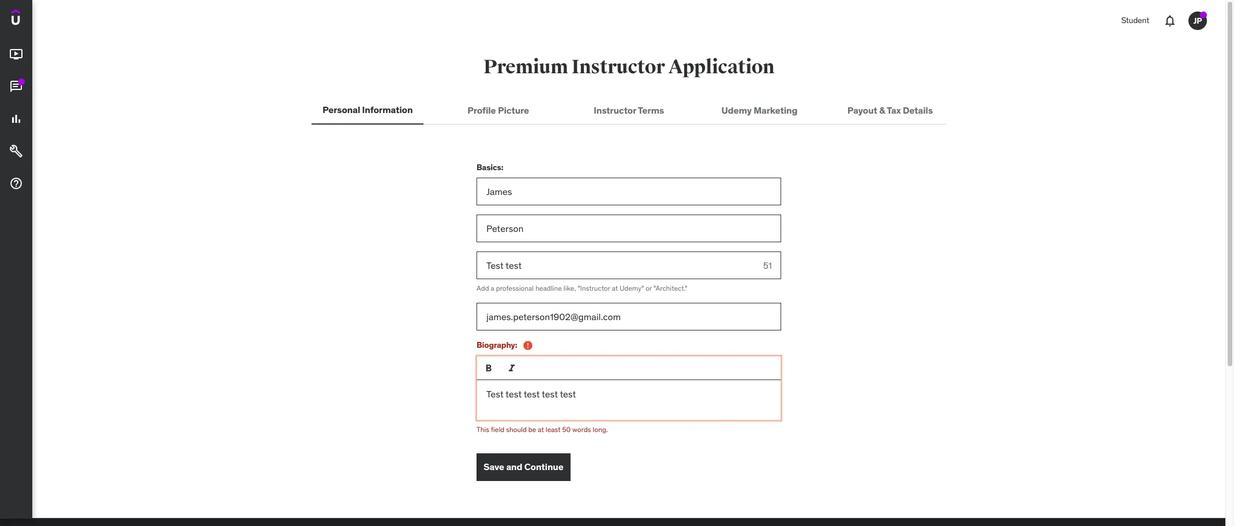 Task type: describe. For each thing, give the bounding box(es) containing it.
basics:
[[477, 162, 504, 172]]

3 test from the left
[[542, 388, 558, 400]]

premium instructor application
[[483, 55, 775, 79]]

student link
[[1115, 7, 1156, 35]]

should
[[506, 425, 527, 434]]

instructor terms
[[594, 105, 664, 116]]

tax
[[887, 105, 901, 116]]

&
[[879, 105, 885, 116]]

Test test test test test text field
[[477, 380, 781, 421]]

premium
[[483, 55, 568, 79]]

4 test from the left
[[560, 388, 576, 400]]

save and continue
[[484, 461, 564, 473]]

Last Name text field
[[477, 215, 781, 242]]

First Name text field
[[477, 178, 781, 205]]

application
[[669, 55, 775, 79]]

personal information
[[323, 104, 413, 116]]

Email email field
[[477, 303, 781, 331]]

test test test test test
[[486, 388, 576, 400]]

0 vertical spatial instructor
[[572, 55, 665, 79]]

1 horizontal spatial at
[[612, 284, 618, 293]]

2 test from the left
[[524, 388, 540, 400]]

italic image
[[506, 362, 518, 374]]

notifications image
[[1163, 14, 1177, 28]]

test
[[486, 388, 504, 400]]

this
[[477, 425, 489, 434]]

a
[[491, 284, 494, 293]]

jp link
[[1184, 7, 1212, 35]]

udemy marketing
[[722, 105, 798, 116]]

payout & tax details
[[848, 105, 933, 116]]

terms
[[638, 105, 664, 116]]

student
[[1122, 15, 1150, 26]]

headline
[[536, 284, 562, 293]]

"instructor
[[578, 284, 610, 293]]

details
[[903, 105, 933, 116]]

1 vertical spatial instructor
[[594, 105, 636, 116]]

1 vertical spatial at
[[538, 425, 544, 434]]

1 medium image from the top
[[9, 47, 23, 61]]

add
[[477, 284, 489, 293]]

like,
[[564, 284, 576, 293]]

profile
[[468, 105, 496, 116]]

2 medium image from the top
[[9, 112, 23, 126]]

small image
[[522, 340, 534, 351]]

continue
[[524, 461, 564, 473]]



Task type: locate. For each thing, give the bounding box(es) containing it.
profile picture
[[468, 105, 529, 116]]

1 test from the left
[[506, 388, 522, 400]]

professional
[[496, 284, 534, 293]]

or
[[646, 284, 652, 293]]

and
[[506, 461, 523, 473]]

medium image
[[9, 47, 23, 61], [9, 144, 23, 158]]

2 medium image from the top
[[9, 144, 23, 158]]

information
[[362, 104, 413, 116]]

1 vertical spatial medium image
[[9, 112, 23, 126]]

50
[[562, 425, 571, 434]]

field
[[491, 425, 505, 434]]

bold image
[[483, 362, 495, 374]]

test right test
[[506, 388, 522, 400]]

0 vertical spatial at
[[612, 284, 618, 293]]

51
[[763, 260, 772, 271]]

0 vertical spatial medium image
[[9, 80, 23, 94]]

picture
[[498, 105, 529, 116]]

personal
[[323, 104, 360, 116]]

save
[[484, 461, 504, 473]]

0 vertical spatial medium image
[[9, 47, 23, 61]]

biography:
[[477, 340, 517, 351]]

Headline text field
[[477, 252, 754, 279]]

at
[[612, 284, 618, 293], [538, 425, 544, 434]]

at right be at the bottom of page
[[538, 425, 544, 434]]

be
[[529, 425, 536, 434]]

udemy
[[722, 105, 752, 116]]

you have alerts image
[[1200, 12, 1207, 18]]

2 vertical spatial medium image
[[9, 177, 23, 191]]

words
[[573, 425, 591, 434]]

jp
[[1194, 15, 1202, 26]]

3 medium image from the top
[[9, 177, 23, 191]]

1 medium image from the top
[[9, 80, 23, 94]]

udemy"
[[620, 284, 644, 293]]

udemy image
[[12, 9, 64, 29]]

at left udemy"
[[612, 284, 618, 293]]

this field should be at least 50 words long.
[[477, 425, 608, 434]]

test
[[506, 388, 522, 400], [524, 388, 540, 400], [542, 388, 558, 400], [560, 388, 576, 400]]

medium image
[[9, 80, 23, 94], [9, 112, 23, 126], [9, 177, 23, 191]]

instructor up instructor terms
[[572, 55, 665, 79]]

long.
[[593, 425, 608, 434]]

instructor left terms
[[594, 105, 636, 116]]

0 horizontal spatial at
[[538, 425, 544, 434]]

test up least
[[542, 388, 558, 400]]

save and continue button
[[477, 453, 571, 481]]

instructor
[[572, 55, 665, 79], [594, 105, 636, 116]]

test up be at the bottom of page
[[524, 388, 540, 400]]

least
[[546, 425, 561, 434]]

payout
[[848, 105, 878, 116]]

test up "50"
[[560, 388, 576, 400]]

1 vertical spatial medium image
[[9, 144, 23, 158]]

"architect."
[[654, 284, 688, 293]]

marketing
[[754, 105, 798, 116]]

add a professional headline like, "instructor at udemy" or "architect."
[[477, 284, 688, 293]]



Task type: vqa. For each thing, say whether or not it's contained in the screenshot.
bottom at
yes



